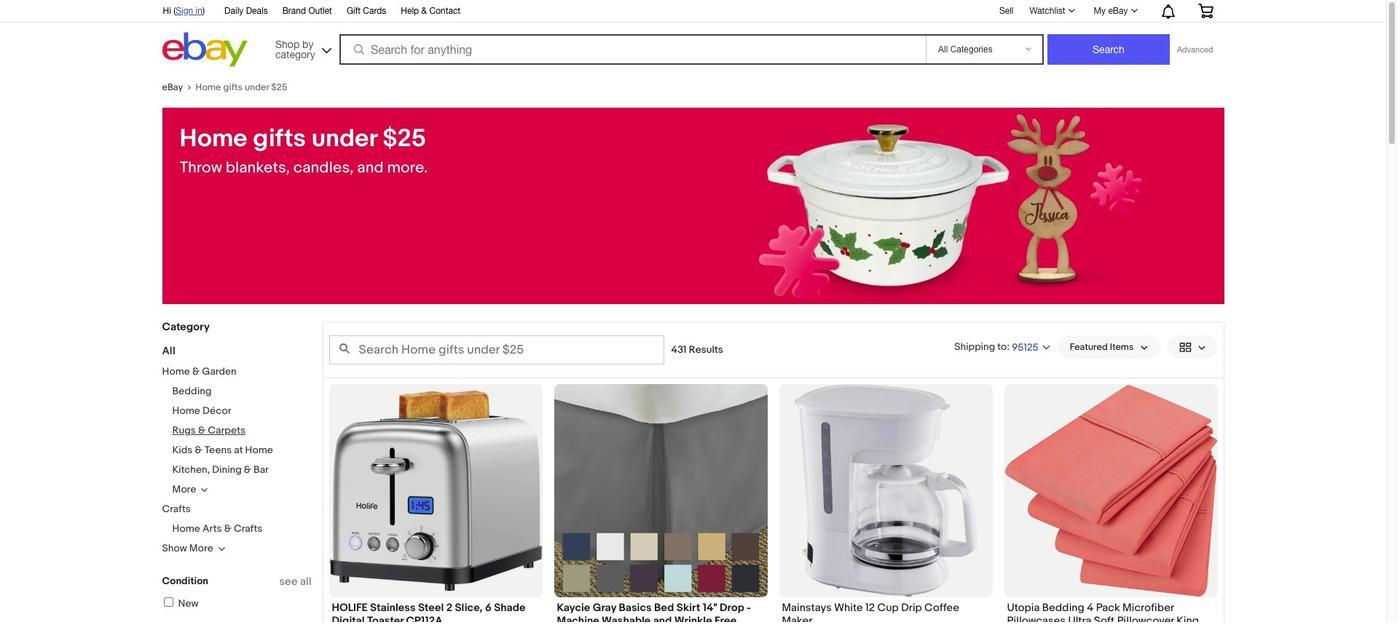 Task type: locate. For each thing, give the bounding box(es) containing it.
under for home gifts under $25
[[245, 82, 269, 93]]

contact
[[430, 6, 461, 16]]

bedding link
[[172, 385, 212, 398]]

1 vertical spatial under
[[312, 124, 377, 154]]

bedding
[[172, 385, 212, 398], [1042, 602, 1085, 616]]

& left bar
[[244, 464, 251, 477]]

(
[[174, 6, 176, 16]]

1 horizontal spatial under
[[312, 124, 377, 154]]

category
[[162, 321, 210, 334]]

& right "arts"
[[224, 523, 232, 536]]

1 vertical spatial bedding
[[1042, 602, 1085, 616]]

& right kids
[[195, 444, 202, 457]]

home inside "crafts home arts & crafts"
[[172, 523, 200, 536]]

& right help
[[422, 6, 427, 16]]

show
[[162, 543, 187, 555]]

1 vertical spatial gifts
[[253, 124, 306, 154]]

cup
[[878, 602, 899, 616]]

0 vertical spatial ebay
[[1109, 6, 1128, 16]]

-
[[747, 602, 751, 616]]

new link
[[161, 598, 199, 611]]

0 horizontal spatial crafts
[[162, 503, 191, 516]]

my ebay link
[[1086, 2, 1144, 20]]

more down "arts"
[[189, 543, 213, 555]]

cp112a
[[406, 615, 443, 623]]

basics
[[619, 602, 652, 616]]

$25 down the category
[[271, 82, 287, 93]]

your shopping cart image
[[1198, 4, 1214, 18]]

None submit
[[1048, 34, 1170, 65]]

mainstays white 12 cup drip coffee maker
[[782, 602, 960, 623]]

1 horizontal spatial crafts
[[234, 523, 263, 536]]

gifts up blankets,
[[253, 124, 306, 154]]

and
[[357, 159, 384, 178], [653, 615, 672, 623]]

condition
[[162, 576, 208, 588]]

431
[[671, 344, 687, 356]]

daily deals link
[[224, 4, 268, 20]]

1 vertical spatial ebay
[[162, 82, 183, 93]]

0 vertical spatial under
[[245, 82, 269, 93]]

home arts & crafts link
[[172, 523, 263, 536]]

1 horizontal spatial and
[[653, 615, 672, 623]]

sell
[[1000, 6, 1014, 16]]

featured items
[[1070, 342, 1134, 353]]

0 horizontal spatial bedding
[[172, 385, 212, 398]]

1 vertical spatial and
[[653, 615, 672, 623]]

)
[[203, 6, 205, 16]]

and left more.
[[357, 159, 384, 178]]

pillowcases
[[1007, 615, 1066, 623]]

ebay left home gifts under $25
[[162, 82, 183, 93]]

0 vertical spatial $25
[[271, 82, 287, 93]]

0 vertical spatial bedding
[[172, 385, 212, 398]]

kaycie gray basics bed skirt 14" drop - machine washable and wrinkle free image
[[554, 385, 768, 598]]

machine
[[557, 615, 600, 623]]

my
[[1094, 6, 1106, 16]]

stainless
[[370, 602, 416, 616]]

holife stainless steel 2 slice, 6 shade digital toaster cp112a image
[[329, 385, 542, 598]]

crafts down more button
[[162, 503, 191, 516]]

daily deals
[[224, 6, 268, 16]]

crafts right "arts"
[[234, 523, 263, 536]]

bedding left 4
[[1042, 602, 1085, 616]]

bedding inside the 'utopia bedding 4 pack microfiber pillowcases ultra soft pillowcover  kin'
[[1042, 602, 1085, 616]]

14"
[[703, 602, 717, 616]]

gift cards link
[[347, 4, 386, 20]]

gray
[[593, 602, 617, 616]]

shop by category banner
[[155, 0, 1224, 71]]

free
[[715, 615, 737, 623]]

under up candles,
[[312, 124, 377, 154]]

utopia
[[1007, 602, 1040, 616]]

1 horizontal spatial ebay
[[1109, 6, 1128, 16]]

home & garden
[[162, 366, 237, 378]]

featured
[[1070, 342, 1108, 353]]

sell link
[[993, 6, 1020, 16]]

utopia bedding 4 pack microfiber pillowcases ultra soft pillowcover  kin
[[1007, 602, 1199, 623]]

under for home gifts under $25 throw blankets, candles, and more.
[[312, 124, 377, 154]]

advanced link
[[1170, 35, 1221, 64]]

washable
[[602, 615, 651, 623]]

home gifts under $25 throw blankets, candles, and more.
[[180, 124, 428, 178]]

under inside home gifts under $25 throw blankets, candles, and more.
[[312, 124, 377, 154]]

$25 inside home gifts under $25 throw blankets, candles, and more.
[[383, 124, 426, 154]]

mainstays white 12 cup drip coffee maker link
[[782, 602, 990, 623]]

ultra
[[1068, 615, 1092, 623]]

brand outlet link
[[282, 4, 332, 20]]

coffee
[[925, 602, 960, 616]]

brand
[[282, 6, 306, 16]]

ebay inside account navigation
[[1109, 6, 1128, 16]]

see
[[279, 576, 298, 589]]

dining
[[212, 464, 242, 477]]

bedding inside bedding home décor rugs & carpets kids & teens at home kitchen, dining & bar
[[172, 385, 212, 398]]

shop by category button
[[269, 32, 334, 64]]

ebay right my
[[1109, 6, 1128, 16]]

$25 up more.
[[383, 124, 426, 154]]

1 horizontal spatial $25
[[383, 124, 426, 154]]

0 vertical spatial gifts
[[223, 82, 243, 93]]

1 vertical spatial crafts
[[234, 523, 263, 536]]

0 horizontal spatial $25
[[271, 82, 287, 93]]

gifts for home gifts under $25 throw blankets, candles, and more.
[[253, 124, 306, 154]]

rugs & carpets link
[[172, 425, 246, 437]]

under down shop by category dropdown button at the left top of page
[[245, 82, 269, 93]]

kaycie gray basics bed skirt 14" drop - machine washable and wrinkle free
[[557, 602, 751, 623]]

0 vertical spatial crafts
[[162, 503, 191, 516]]

1 horizontal spatial bedding
[[1042, 602, 1085, 616]]

rugs
[[172, 425, 196, 437]]

arts
[[202, 523, 222, 536]]

holife stainless steel 2 slice, 6 shade digital toaster cp112a link
[[332, 602, 540, 623]]

mainstays
[[782, 602, 832, 616]]

0 vertical spatial and
[[357, 159, 384, 178]]

mainstays white 12 cup drip coffee maker image
[[779, 385, 993, 598]]

under
[[245, 82, 269, 93], [312, 124, 377, 154]]

more down kitchen,
[[172, 484, 196, 496]]

bedding down the "home & garden"
[[172, 385, 212, 398]]

shop
[[275, 38, 300, 50]]

results
[[689, 344, 723, 356]]

Enter your search keyword text field
[[329, 336, 664, 365]]

all
[[162, 345, 175, 358]]

home gifts under $25 main content
[[150, 71, 1236, 623]]

1 horizontal spatial gifts
[[253, 124, 306, 154]]

candles,
[[293, 159, 354, 178]]

0 horizontal spatial and
[[357, 159, 384, 178]]

0 horizontal spatial gifts
[[223, 82, 243, 93]]

kitchen,
[[172, 464, 210, 477]]

brand outlet
[[282, 6, 332, 16]]

$25
[[271, 82, 287, 93], [383, 124, 426, 154]]

1 vertical spatial $25
[[383, 124, 426, 154]]

more button
[[172, 484, 209, 496]]

and left skirt
[[653, 615, 672, 623]]

0 horizontal spatial ebay
[[162, 82, 183, 93]]

more
[[172, 484, 196, 496], [189, 543, 213, 555]]

gifts inside home gifts under $25 throw blankets, candles, and more.
[[253, 124, 306, 154]]

gifts right 'ebay' link
[[223, 82, 243, 93]]

0 horizontal spatial under
[[245, 82, 269, 93]]



Task type: vqa. For each thing, say whether or not it's contained in the screenshot.
the warranty.
no



Task type: describe. For each thing, give the bounding box(es) containing it.
toaster
[[367, 615, 404, 623]]

category
[[275, 48, 315, 60]]

home inside home gifts under $25 throw blankets, candles, and more.
[[180, 124, 248, 154]]

ebay inside home gifts under $25 main content
[[162, 82, 183, 93]]

white
[[834, 602, 863, 616]]

maker
[[782, 615, 813, 623]]

kaycie gray basics bed skirt 14" drop - machine washable and wrinkle free link
[[557, 602, 765, 623]]

show more
[[162, 543, 213, 555]]

gift
[[347, 6, 361, 16]]

shade
[[494, 602, 526, 616]]

hi
[[163, 6, 171, 16]]

pack
[[1097, 602, 1120, 616]]

drip
[[901, 602, 922, 616]]

shop by category
[[275, 38, 315, 60]]

ebay link
[[162, 82, 195, 93]]

& up bedding "link"
[[192, 366, 200, 378]]

deals
[[246, 6, 268, 16]]

holife
[[332, 602, 368, 616]]

bar
[[254, 464, 269, 477]]

1 vertical spatial more
[[189, 543, 213, 555]]

home décor link
[[172, 405, 231, 418]]

crafts home arts & crafts
[[162, 503, 263, 536]]

décor
[[202, 405, 231, 418]]

account navigation
[[155, 0, 1224, 23]]

home gifts under $25
[[195, 82, 287, 93]]

crafts link
[[162, 503, 191, 516]]

view: gallery view image
[[1179, 340, 1206, 355]]

slice,
[[455, 602, 483, 616]]

featured items button
[[1059, 336, 1160, 359]]

& inside "crafts home arts & crafts"
[[224, 523, 232, 536]]

and inside home gifts under $25 throw blankets, candles, and more.
[[357, 159, 384, 178]]

$25 for home gifts under $25 throw blankets, candles, and more.
[[383, 124, 426, 154]]

shipping to : 95125
[[955, 341, 1039, 354]]

see all
[[279, 576, 311, 589]]

12
[[866, 602, 875, 616]]

all
[[300, 576, 311, 589]]

cards
[[363, 6, 386, 16]]

New checkbox
[[164, 598, 173, 608]]

gifts for home gifts under $25
[[223, 82, 243, 93]]

& right "rugs"
[[198, 425, 206, 437]]

4
[[1087, 602, 1094, 616]]

show more button
[[162, 543, 226, 555]]

to
[[998, 341, 1007, 353]]

none submit inside shop by category banner
[[1048, 34, 1170, 65]]

holife stainless steel 2 slice, 6 shade digital toaster cp112a
[[332, 602, 526, 623]]

Search for anything text field
[[342, 36, 923, 63]]

sign in link
[[176, 6, 203, 16]]

kids
[[172, 444, 193, 457]]

see all button
[[279, 576, 311, 589]]

& inside account navigation
[[422, 6, 427, 16]]

$25 for home gifts under $25
[[271, 82, 287, 93]]

teens
[[205, 444, 232, 457]]

daily
[[224, 6, 244, 16]]

watchlist
[[1030, 6, 1066, 16]]

new
[[178, 598, 199, 611]]

at
[[234, 444, 243, 457]]

soft
[[1094, 615, 1115, 623]]

and inside kaycie gray basics bed skirt 14" drop - machine washable and wrinkle free
[[653, 615, 672, 623]]

watchlist link
[[1022, 2, 1082, 20]]

sign
[[176, 6, 193, 16]]

wrinkle
[[674, 615, 712, 623]]

throw
[[180, 159, 222, 178]]

0 vertical spatial more
[[172, 484, 196, 496]]

more.
[[387, 159, 428, 178]]

drop
[[720, 602, 745, 616]]

help
[[401, 6, 419, 16]]

help & contact
[[401, 6, 461, 16]]

blankets,
[[226, 159, 290, 178]]

outlet
[[309, 6, 332, 16]]

kitchen, dining & bar link
[[172, 464, 269, 477]]

garden
[[202, 366, 237, 378]]

help & contact link
[[401, 4, 461, 20]]

home & garden link
[[162, 366, 237, 378]]

steel
[[418, 602, 444, 616]]

431 results
[[671, 344, 723, 356]]

utopia bedding 4 pack microfiber pillowcases ultra soft pillowcover  kin link
[[1007, 602, 1215, 623]]

digital
[[332, 615, 365, 623]]

bed
[[654, 602, 674, 616]]

pillowcover
[[1117, 615, 1175, 623]]

:
[[1007, 341, 1010, 353]]

carpets
[[208, 425, 246, 437]]

hi ( sign in )
[[163, 6, 205, 16]]

bedding home décor rugs & carpets kids & teens at home kitchen, dining & bar
[[172, 385, 273, 477]]

95125
[[1012, 341, 1039, 354]]

microfiber
[[1123, 602, 1174, 616]]

utopia bedding 4 pack microfiber pillowcases ultra soft pillowcover  king queen image
[[1004, 385, 1218, 598]]



